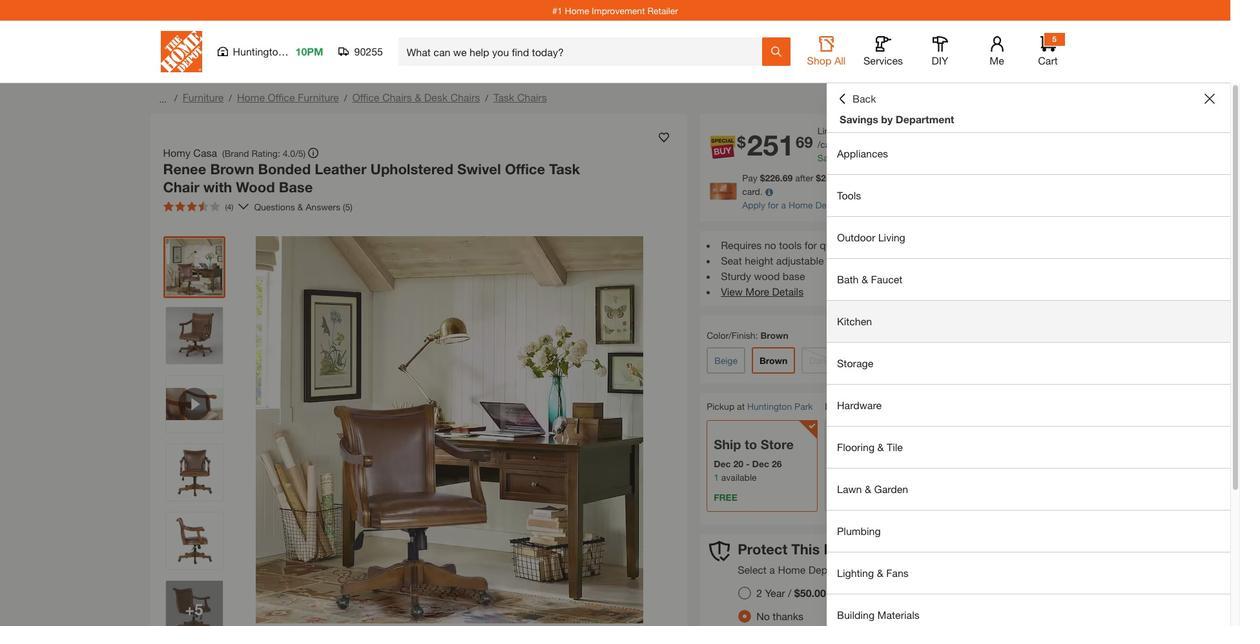 Task type: vqa. For each thing, say whether or not it's contained in the screenshot.
The Questions
yes



Task type: describe. For each thing, give the bounding box(es) containing it.
lighting & fans link
[[827, 553, 1231, 594]]

save
[[818, 152, 838, 163]]

160
[[845, 152, 860, 163]]

retailer
[[648, 5, 678, 16]]

huntington park
[[233, 45, 308, 57]]

available
[[721, 472, 757, 483]]

easy
[[868, 239, 890, 251]]

appliances link
[[827, 133, 1231, 174]]

free for friday,
[[832, 492, 856, 503]]

/ left task chairs "link" in the top left of the page
[[485, 92, 488, 103]]

bath
[[837, 273, 859, 286]]

wood
[[236, 179, 275, 195]]

brown inside button
[[760, 355, 788, 366]]

10pm
[[296, 45, 323, 57]]

office inside renee brown bonded leather upholstered swivel office task chair with wood base
[[505, 161, 545, 178]]

outdoor living
[[837, 231, 906, 244]]

delivery
[[832, 437, 882, 452]]

$ right the after
[[816, 172, 821, 183]]

plumbing
[[837, 525, 881, 537]]

answers
[[306, 201, 340, 212]]

building materials link
[[827, 595, 1231, 627]]

2
[[757, 587, 762, 600]]

%)
[[888, 152, 899, 163]]

home inside protect this item select a home depot protection plan by allstate for:
[[778, 564, 806, 576]]

hardware
[[837, 399, 882, 411]]

2 dec from the left
[[752, 459, 769, 470]]

delivery friday, dec 22
[[832, 437, 893, 470]]

ship to store dec 20 - dec 26 1 available
[[714, 437, 794, 483]]

beige
[[715, 355, 738, 366]]

color/finish : brown
[[707, 330, 789, 341]]

for inside the requires no tools for quick and easy assembly seat height adjustable sturdy wood base view more details
[[805, 239, 817, 251]]

1 horizontal spatial office
[[352, 91, 379, 103]]

cart
[[1038, 54, 1058, 67]]

(4) button
[[158, 196, 239, 217]]

savings
[[840, 113, 878, 125]]

4.0
[[283, 148, 295, 159]]

6316524675112 image
[[166, 376, 223, 433]]

lighting & fans
[[837, 567, 909, 579]]

appliances
[[837, 147, 888, 160]]

feedback link image
[[1223, 218, 1240, 288]]

building
[[837, 609, 875, 621]]

all
[[835, 54, 846, 67]]

for:
[[964, 564, 980, 576]]

with
[[203, 179, 232, 195]]

(4) link
[[158, 196, 249, 217]]

1 dec from the left
[[714, 459, 731, 470]]

& for lighting & fans
[[877, 567, 884, 579]]

39
[[878, 152, 888, 163]]

0 horizontal spatial for
[[768, 200, 779, 211]]

brown homy casa task chairs renee e1.1 image
[[166, 307, 223, 364]]

task inside ... / furniture / home office furniture / office chairs & desk chairs / task chairs
[[494, 91, 514, 103]]

$ right the "pay" at the top right of the page
[[760, 172, 765, 183]]

apply for a home depot consumer card
[[742, 200, 907, 211]]

protect this item select a home depot protection plan by allstate for:
[[738, 541, 980, 576]]

plan
[[890, 564, 910, 576]]

renee
[[163, 161, 206, 178]]

411
[[854, 139, 869, 150]]

qualifying
[[894, 172, 933, 183]]

90255 button
[[339, 45, 383, 58]]

brown homy casa task chairs renee 4f.3 image
[[166, 513, 223, 570]]

22
[[883, 459, 893, 470]]

no thanks
[[757, 611, 804, 623]]

requires
[[721, 239, 762, 251]]

swivel
[[457, 161, 501, 178]]

me button
[[976, 36, 1018, 67]]

1 horizontal spatial huntington
[[747, 401, 792, 412]]

view
[[721, 286, 743, 298]]

outdoor
[[837, 231, 875, 244]]

20 inside ship to store dec 20 - dec 26 1 available
[[733, 459, 744, 470]]

faucet
[[871, 273, 903, 286]]

3 chairs from the left
[[517, 91, 547, 103]]

to for 90255
[[867, 401, 875, 412]]

new
[[1041, 172, 1058, 183]]

renee brown bonded leather upholstered swivel office task chair with wood base
[[163, 161, 580, 195]]

$ up 160 on the right top of the page
[[849, 139, 854, 150]]

by inside protect this item select a home depot protection plan by allstate for:
[[913, 564, 924, 576]]

5
[[1052, 34, 1057, 44]]

What can we help you find today? search field
[[407, 38, 761, 65]]

outdoor living link
[[827, 217, 1231, 258]]

department
[[896, 113, 954, 125]]

$50.00
[[794, 587, 826, 600]]

materials
[[878, 609, 920, 621]]

shop
[[807, 54, 832, 67]]

allstate
[[927, 564, 961, 576]]

no
[[757, 611, 770, 623]]

1 vertical spatial park
[[795, 401, 813, 412]]

26
[[772, 459, 782, 470]]

2 chairs from the left
[[451, 91, 480, 103]]

:
[[756, 330, 758, 341]]

& for lawn & garden
[[865, 483, 871, 495]]

huntington park button
[[747, 401, 813, 412]]

consumer
[[843, 200, 885, 211]]

services button
[[863, 36, 904, 67]]

garden
[[874, 483, 908, 495]]

/ down 90255 button
[[344, 92, 347, 103]]

upon
[[976, 172, 996, 183]]

flooring & tile
[[837, 441, 903, 453]]

opening
[[999, 172, 1031, 183]]

home down the after
[[789, 200, 813, 211]]

(5)
[[343, 201, 353, 212]]

brown inside renee brown bonded leather upholstered swivel office task chair with wood base
[[210, 161, 254, 178]]

chair
[[163, 179, 199, 195]]

/ right ...
[[174, 92, 177, 103]]

... / furniture / home office furniture / office chairs & desk chairs / task chairs
[[157, 91, 547, 104]]

& for flooring & tile
[[878, 441, 884, 453]]

beige button
[[707, 348, 745, 374]]

94
[[872, 139, 882, 150]]

delivering
[[825, 401, 865, 412]]

height
[[745, 255, 773, 267]]

0 horizontal spatial office
[[268, 91, 295, 103]]

a inside your total qualifying purchase upon opening a new card.
[[1034, 172, 1039, 183]]

apply
[[742, 200, 765, 211]]

no
[[765, 239, 776, 251]]

task inside renee brown bonded leather upholstered swivel office task chair with wood base
[[549, 161, 580, 178]]

dec inside delivery friday, dec 22
[[864, 459, 881, 470]]



Task type: locate. For each thing, give the bounding box(es) containing it.
3 dec from the left
[[864, 459, 881, 470]]

2 horizontal spatial a
[[1034, 172, 1039, 183]]

2 vertical spatial a
[[770, 564, 775, 576]]

0 horizontal spatial park
[[287, 45, 308, 57]]

the home depot logo image
[[161, 31, 202, 72]]

fans
[[886, 567, 909, 579]]

rating:
[[252, 148, 280, 159]]

0 vertical spatial a
[[1034, 172, 1039, 183]]

1 vertical spatial 20
[[733, 459, 744, 470]]

1 vertical spatial depot
[[809, 564, 837, 576]]

free down the friday,
[[832, 492, 856, 503]]

card
[[887, 200, 907, 211]]

apply now image
[[710, 183, 742, 200]]

1 horizontal spatial dec
[[752, 459, 769, 470]]

delivering to 90255
[[825, 401, 903, 413]]

90255 link
[[878, 400, 903, 414]]

0 vertical spatial 25
[[863, 152, 873, 163]]

to inside ship to store dec 20 - dec 26 1 available
[[745, 437, 757, 452]]

0 horizontal spatial .
[[860, 152, 863, 163]]

1 furniture from the left
[[183, 91, 224, 103]]

1 horizontal spatial task
[[549, 161, 580, 178]]

and
[[848, 239, 865, 251]]

brown homy casa task chairs renee c3.2 image
[[166, 444, 223, 501]]

protect
[[738, 541, 788, 558]]

living
[[878, 231, 906, 244]]

office right the swivel
[[505, 161, 545, 178]]

free for to
[[714, 492, 738, 503]]

pay
[[742, 172, 758, 183]]

&
[[415, 91, 421, 103], [298, 201, 303, 212], [862, 273, 868, 286], [878, 441, 884, 453], [865, 483, 871, 495], [877, 567, 884, 579]]

90255 up ... / furniture / home office furniture / office chairs & desk chairs / task chairs
[[354, 45, 383, 57]]

wood
[[754, 270, 780, 282]]

226.69
[[765, 172, 793, 183]]

& inside ... / furniture / home office furniture / office chairs & desk chairs / task chairs
[[415, 91, 421, 103]]

menu
[[827, 133, 1231, 627]]

cart 5
[[1038, 34, 1058, 67]]

& for questions & answers (5)
[[298, 201, 303, 212]]

1 horizontal spatial 25
[[863, 152, 873, 163]]

0 horizontal spatial free
[[714, 492, 738, 503]]

0 horizontal spatial to
[[745, 437, 757, 452]]

dec right the -
[[752, 459, 769, 470]]

your
[[854, 172, 872, 183]]

$ inside the $ 251 69
[[737, 133, 746, 151]]

home inside ... / furniture / home office furniture / office chairs & desk chairs / task chairs
[[237, 91, 265, 103]]

1 vertical spatial huntington
[[747, 401, 792, 412]]

1 vertical spatial 25
[[821, 172, 831, 183]]

1 vertical spatial a
[[781, 200, 786, 211]]

0 vertical spatial 90255
[[354, 45, 383, 57]]

0 vertical spatial brown
[[210, 161, 254, 178]]

services
[[864, 54, 903, 67]]

brown homy casa task chairs renee 1f.4 image
[[166, 581, 223, 627]]

huntington left 10pm
[[233, 45, 284, 57]]

0 horizontal spatial task
[[494, 91, 514, 103]]

2 vertical spatial brown
[[760, 355, 788, 366]]

& inside lawn & garden link
[[865, 483, 871, 495]]

3.5 stars image
[[163, 202, 220, 212]]

home right furniture link
[[237, 91, 265, 103]]

depot inside protect this item select a home depot protection plan by allstate for:
[[809, 564, 837, 576]]

flooring
[[837, 441, 875, 453]]

tile
[[887, 441, 903, 453]]

a down 226.69 at the top right of page
[[781, 200, 786, 211]]

/ inside option group
[[788, 587, 792, 600]]

20 inside limit 20 per order /carton $ 411 . 94 save $ 160 . 25 ( 39 %)
[[840, 125, 850, 136]]

69
[[796, 133, 813, 151]]

improvement
[[592, 5, 645, 16]]

base
[[279, 179, 313, 195]]

1 horizontal spatial park
[[795, 401, 813, 412]]

& left tile
[[878, 441, 884, 453]]

purchase
[[936, 172, 973, 183]]

90255 inside 'delivering to 90255'
[[878, 402, 903, 413]]

2 horizontal spatial office
[[505, 161, 545, 178]]

brown down color/finish : brown
[[760, 355, 788, 366]]

dec up 1
[[714, 459, 731, 470]]

25 inside limit 20 per order /carton $ 411 . 94 save $ 160 . 25 ( 39 %)
[[863, 152, 873, 163]]

1 horizontal spatial 20
[[840, 125, 850, 136]]

lighting
[[837, 567, 874, 579]]

1 vertical spatial task
[[549, 161, 580, 178]]

homy casa
[[163, 147, 217, 159]]

/ right year
[[788, 587, 792, 600]]

me
[[990, 54, 1004, 67]]

furniture link
[[183, 91, 224, 103]]

option group
[[733, 582, 836, 627]]

25
[[863, 152, 873, 163], [821, 172, 831, 183]]

& inside flooring & tile link
[[878, 441, 884, 453]]

1 horizontal spatial free
[[832, 492, 856, 503]]

& left desk
[[415, 91, 421, 103]]

option group containing 2 year /
[[733, 582, 836, 627]]

diy button
[[920, 36, 961, 67]]

to left 90255 link
[[867, 401, 875, 412]]

(4)
[[225, 202, 233, 212]]

bath & faucet
[[837, 273, 903, 286]]

2 horizontal spatial dec
[[864, 459, 881, 470]]

a inside protect this item select a home depot protection plan by allstate for:
[[770, 564, 775, 576]]

& left the fans
[[877, 567, 884, 579]]

20 left the -
[[733, 459, 744, 470]]

huntington right at
[[747, 401, 792, 412]]

apply for a home depot consumer card link
[[742, 200, 907, 211]]

0 vertical spatial for
[[768, 200, 779, 211]]

1 vertical spatial 90255
[[878, 402, 903, 413]]

by right plan
[[913, 564, 924, 576]]

0 horizontal spatial a
[[770, 564, 775, 576]]

1 horizontal spatial for
[[805, 239, 817, 251]]

1 vertical spatial by
[[913, 564, 924, 576]]

brown down (brand
[[210, 161, 254, 178]]

park left delivering
[[795, 401, 813, 412]]

plumbing link
[[827, 511, 1231, 552]]

select
[[738, 564, 767, 576]]

building materials
[[837, 609, 920, 621]]

leather
[[315, 161, 367, 178]]

your total qualifying purchase upon opening a new card.
[[742, 172, 1058, 197]]

to inside 'delivering to 90255'
[[867, 401, 875, 412]]

0 horizontal spatial huntington
[[233, 45, 284, 57]]

0 vertical spatial 20
[[840, 125, 850, 136]]

tools
[[837, 189, 861, 202]]

casa
[[193, 147, 217, 159]]

lawn & garden link
[[827, 469, 1231, 510]]

office down 90255 button
[[352, 91, 379, 103]]

total
[[874, 172, 892, 183]]

90255 up tile
[[878, 402, 903, 413]]

sturdy
[[721, 270, 751, 282]]

menu containing appliances
[[827, 133, 1231, 627]]

& right bath
[[862, 273, 868, 286]]

shop all
[[807, 54, 846, 67]]

huntington
[[233, 45, 284, 57], [747, 401, 792, 412]]

0 vertical spatial task
[[494, 91, 514, 103]]

1 horizontal spatial by
[[913, 564, 924, 576]]

0 vertical spatial park
[[287, 45, 308, 57]]

brown homy casa task chairs renee 64.0 image
[[166, 239, 223, 296]]

to up the -
[[745, 437, 757, 452]]

friday,
[[832, 459, 861, 470]]

#1 home improvement retailer
[[552, 5, 678, 16]]

0 horizontal spatial 20
[[733, 459, 744, 470]]

2 horizontal spatial chairs
[[517, 91, 547, 103]]

1 free from the left
[[714, 492, 738, 503]]

off
[[834, 172, 851, 183]]

2 year / $50.00
[[757, 587, 826, 600]]

0 horizontal spatial chairs
[[382, 91, 412, 103]]

/5)
[[295, 148, 306, 159]]

pickup at huntington park
[[707, 401, 813, 412]]

kitchen
[[837, 315, 872, 328]]

furniture right ...
[[183, 91, 224, 103]]

0 horizontal spatial 25
[[821, 172, 831, 183]]

after
[[795, 172, 814, 183]]

order
[[868, 125, 889, 136]]

info image
[[765, 189, 773, 197]]

... button
[[157, 90, 169, 108]]

0 vertical spatial .
[[869, 139, 872, 150]]

$ left 251
[[737, 133, 746, 151]]

office down huntington park
[[268, 91, 295, 103]]

0 horizontal spatial dec
[[714, 459, 731, 470]]

/ right furniture link
[[229, 92, 232, 103]]

furniture down 10pm
[[298, 91, 339, 103]]

...
[[159, 93, 167, 104]]

upholstered
[[371, 161, 453, 178]]

25 left (
[[863, 152, 873, 163]]

& inside bath & faucet link
[[862, 273, 868, 286]]

to for store
[[745, 437, 757, 452]]

questions
[[254, 201, 295, 212]]

a right select
[[770, 564, 775, 576]]

brown right :
[[761, 330, 789, 341]]

1 horizontal spatial a
[[781, 200, 786, 211]]

/carton
[[818, 139, 846, 150]]

thanks
[[773, 611, 804, 623]]

1 horizontal spatial 90255
[[878, 402, 903, 413]]

depot down item
[[809, 564, 837, 576]]

90255 inside button
[[354, 45, 383, 57]]

& inside lighting & fans link
[[877, 567, 884, 579]]

for up 'adjustable'
[[805, 239, 817, 251]]

storage link
[[827, 343, 1231, 384]]

for down "info" icon
[[768, 200, 779, 211]]

& down base
[[298, 201, 303, 212]]

1 vertical spatial brown
[[761, 330, 789, 341]]

$ right save
[[840, 152, 845, 163]]

shop all button
[[806, 36, 847, 67]]

hardware link
[[827, 385, 1231, 426]]

assembly
[[893, 239, 936, 251]]

1 vertical spatial for
[[805, 239, 817, 251]]

tools
[[779, 239, 802, 251]]

1 horizontal spatial to
[[867, 401, 875, 412]]

quick
[[820, 239, 845, 251]]

free down 1
[[714, 492, 738, 503]]

25 left off
[[821, 172, 831, 183]]

20 left per
[[840, 125, 850, 136]]

1 horizontal spatial .
[[869, 139, 872, 150]]

#1
[[552, 5, 562, 16]]

1 vertical spatial to
[[745, 437, 757, 452]]

a left new
[[1034, 172, 1039, 183]]

1 vertical spatial .
[[860, 152, 863, 163]]

& right 'lawn' at the right bottom
[[865, 483, 871, 495]]

1 horizontal spatial chairs
[[451, 91, 480, 103]]

& for bath & faucet
[[862, 273, 868, 286]]

0 horizontal spatial by
[[881, 113, 893, 125]]

0 vertical spatial depot
[[816, 200, 840, 211]]

2 furniture from the left
[[298, 91, 339, 103]]

storage
[[837, 357, 874, 369]]

home
[[565, 5, 589, 16], [237, 91, 265, 103], [789, 200, 813, 211], [778, 564, 806, 576]]

dec left 22
[[864, 459, 881, 470]]

year
[[765, 587, 785, 600]]

office chairs & desk chairs link
[[352, 91, 480, 103]]

park up home office furniture link
[[287, 45, 308, 57]]

0 horizontal spatial furniture
[[183, 91, 224, 103]]

0 vertical spatial huntington
[[233, 45, 284, 57]]

card.
[[742, 186, 763, 197]]

0 horizontal spatial 90255
[[354, 45, 383, 57]]

1 chairs from the left
[[382, 91, 412, 103]]

home up 2 year / $50.00
[[778, 564, 806, 576]]

by up 94
[[881, 113, 893, 125]]

2 free from the left
[[832, 492, 856, 503]]

0 vertical spatial to
[[867, 401, 875, 412]]

(brand
[[222, 148, 249, 159]]

homy casa link
[[163, 145, 222, 161]]

depot down off
[[816, 200, 840, 211]]

0 vertical spatial by
[[881, 113, 893, 125]]

more
[[746, 286, 769, 298]]

$ 251 69
[[737, 128, 813, 163]]

home right #1
[[565, 5, 589, 16]]

1 horizontal spatial furniture
[[298, 91, 339, 103]]

drawer close image
[[1205, 94, 1215, 104]]

office
[[268, 91, 295, 103], [352, 91, 379, 103], [505, 161, 545, 178]]

.
[[869, 139, 872, 150], [860, 152, 863, 163]]

pay $ 226.69 after $ 25 off
[[742, 172, 851, 183]]



